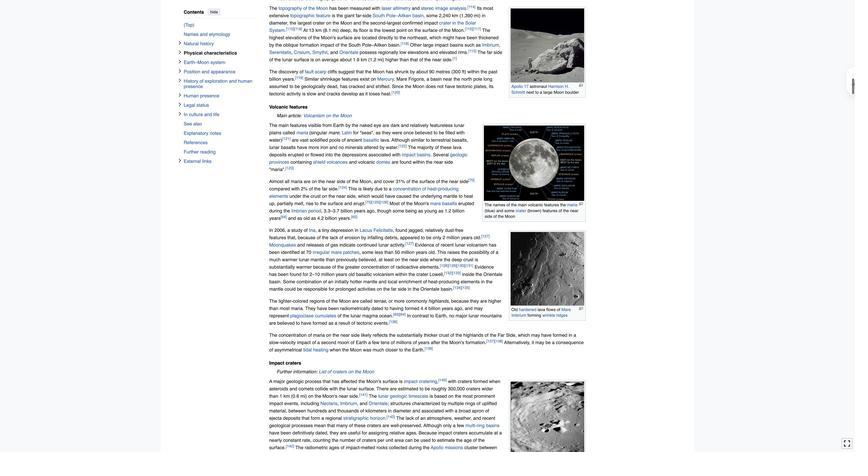 Task type: describe. For each thing, give the bounding box(es) containing it.
6 x small image from the top
[[178, 159, 182, 163]]

a gray, many-ridged surface from high above. the largest feature is a circular ringed structure with high walled sides and a lower central peak: the entire surface out to the horizon is filled with similar structures that are smaller and overlapping. image
[[511, 382, 585, 452]]

2 note from the top
[[269, 112, 586, 119]]

3 x small image from the top
[[178, 93, 182, 97]]

3 x small image from the top
[[178, 78, 182, 82]]

1 x small image from the top
[[178, 50, 182, 54]]

1 note from the top
[[269, 0, 586, 2]]

2 x small image from the top
[[178, 69, 182, 73]]



Task type: locate. For each thing, give the bounding box(es) containing it.
0 vertical spatial x small image
[[178, 50, 182, 54]]

2 vertical spatial note
[[269, 368, 586, 376]]

5 x small image from the top
[[178, 112, 182, 116]]

1 vertical spatial x small image
[[178, 60, 182, 64]]

x small image
[[178, 50, 182, 54], [178, 60, 182, 64], [178, 93, 182, 97]]

2 x small image from the top
[[178, 60, 182, 64]]

fullscreen image
[[844, 440, 851, 447]]

4 x small image from the top
[[178, 102, 182, 106]]

3 note from the top
[[269, 368, 586, 376]]

1 x small image from the top
[[178, 41, 182, 45]]

x small image
[[178, 41, 182, 45], [178, 69, 182, 73], [178, 78, 182, 82], [178, 102, 182, 106], [178, 112, 182, 116], [178, 159, 182, 163]]

note
[[269, 0, 586, 2], [269, 112, 586, 119], [269, 368, 586, 376]]

2 vertical spatial x small image
[[178, 93, 182, 97]]

1 vertical spatial note
[[269, 112, 586, 119]]

0 vertical spatial note
[[269, 0, 586, 2]]



Task type: vqa. For each thing, say whether or not it's contained in the screenshot.
2nd x small icon from the top
yes



